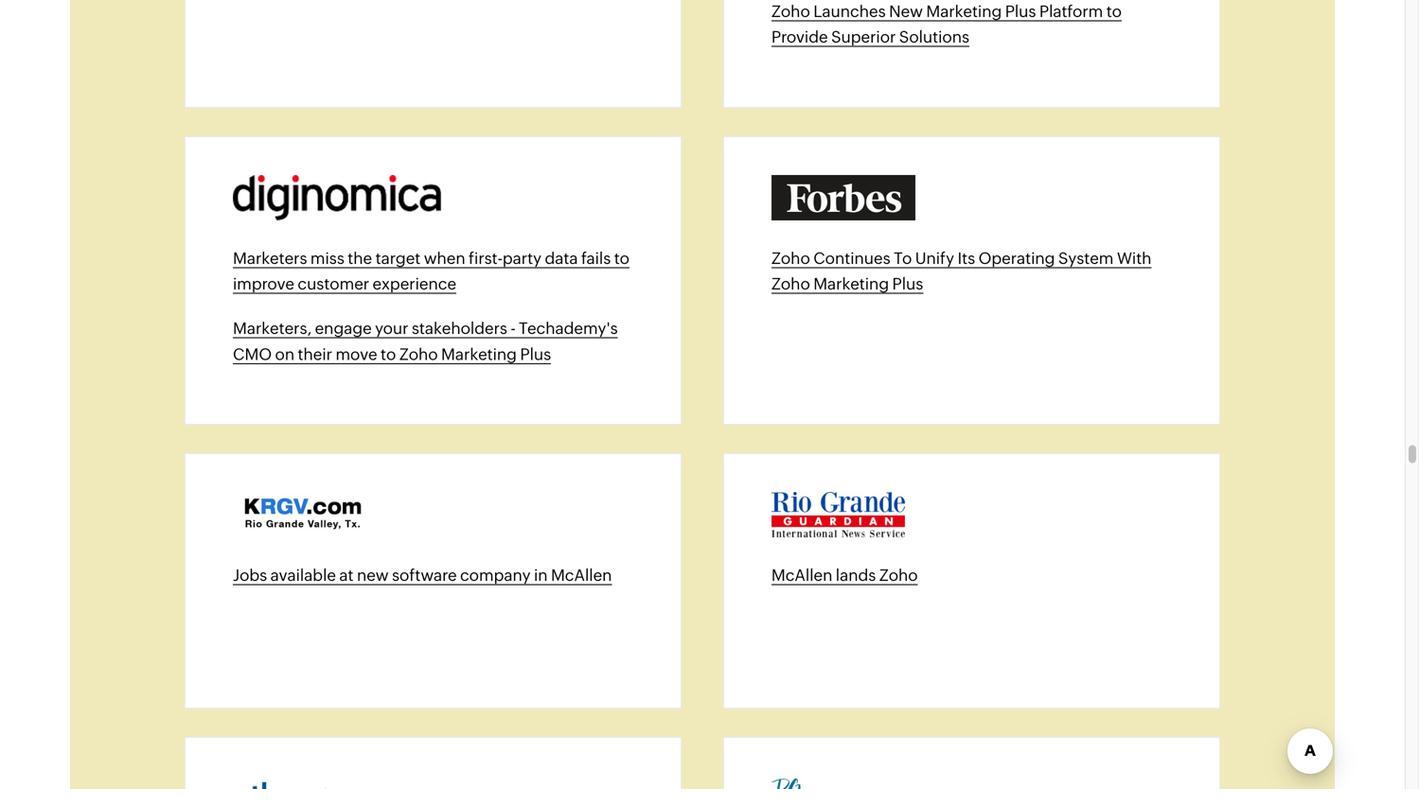 Task type: locate. For each thing, give the bounding box(es) containing it.
0 horizontal spatial marketing
[[441, 345, 517, 364]]

0 vertical spatial plus
[[1006, 2, 1037, 20]]

company
[[460, 567, 531, 585]]

marketers, engage your stakeholders - techademy's cmo on their move to zoho marketing plus link
[[233, 319, 618, 365]]

mcallen lands zoho link
[[772, 567, 918, 586]]

plus left platform at the top of page
[[1006, 2, 1037, 20]]

0 vertical spatial to
[[1107, 2, 1122, 20]]

mcallen right in
[[551, 567, 612, 585]]

2 horizontal spatial plus
[[1006, 2, 1037, 20]]

plus
[[1006, 2, 1037, 20], [893, 275, 924, 293], [520, 345, 551, 364]]

1 vertical spatial marketing
[[814, 275, 890, 293]]

plus inside marketers, engage your stakeholders - techademy's cmo on their move to zoho marketing plus
[[520, 345, 551, 364]]

0 vertical spatial marketing
[[927, 2, 1002, 20]]

jobs available at new software company in mcallen
[[233, 567, 612, 585]]

1 vertical spatial to
[[614, 249, 630, 267]]

1 vertical spatial plus
[[893, 275, 924, 293]]

2 vertical spatial marketing
[[441, 345, 517, 364]]

fails
[[582, 249, 611, 267]]

marketers,
[[233, 319, 312, 338]]

marketers miss the target when first-party data fails to improve customer experience link
[[233, 249, 630, 294]]

software
[[392, 567, 457, 585]]

marketing inside zoho continues to unify its operating system with zoho marketing plus
[[814, 275, 890, 293]]

to inside zoho launches new marketing plus platform to provide superior solutions
[[1107, 2, 1122, 20]]

solutions
[[900, 28, 970, 46]]

techademy's
[[519, 319, 618, 338]]

stakeholders
[[412, 319, 508, 338]]

0 horizontal spatial mcallen
[[551, 567, 612, 585]]

marketing inside marketers, engage your stakeholders - techademy's cmo on their move to zoho marketing plus
[[441, 345, 517, 364]]

mcallen left the lands
[[772, 567, 833, 585]]

0 horizontal spatial plus
[[520, 345, 551, 364]]

1 horizontal spatial plus
[[893, 275, 924, 293]]

when
[[424, 249, 466, 267]]

to
[[1107, 2, 1122, 20], [614, 249, 630, 267], [381, 345, 396, 364]]

to down 'your' at the left top of page
[[381, 345, 396, 364]]

zoho
[[772, 2, 811, 20], [772, 249, 811, 267], [772, 275, 811, 293], [399, 345, 438, 364], [880, 567, 918, 585]]

2 horizontal spatial marketing
[[927, 2, 1002, 20]]

plus down to
[[893, 275, 924, 293]]

2 vertical spatial plus
[[520, 345, 551, 364]]

to inside marketers, engage your stakeholders - techademy's cmo on their move to zoho marketing plus
[[381, 345, 396, 364]]

your
[[375, 319, 409, 338]]

to
[[894, 249, 912, 267]]

party
[[503, 249, 542, 267]]

2 vertical spatial to
[[381, 345, 396, 364]]

to right fails
[[614, 249, 630, 267]]

the
[[348, 249, 372, 267]]

new
[[357, 567, 389, 585]]

zoho inside marketers, engage your stakeholders - techademy's cmo on their move to zoho marketing plus
[[399, 345, 438, 364]]

jobs available at new software company in mcallen link
[[233, 567, 612, 586]]

2 horizontal spatial to
[[1107, 2, 1122, 20]]

marketing down the stakeholders
[[441, 345, 517, 364]]

plus down techademy's
[[520, 345, 551, 364]]

1 horizontal spatial mcallen
[[772, 567, 833, 585]]

1 horizontal spatial to
[[614, 249, 630, 267]]

provide
[[772, 28, 828, 46]]

continues
[[814, 249, 891, 267]]

0 horizontal spatial to
[[381, 345, 396, 364]]

marketing
[[927, 2, 1002, 20], [814, 275, 890, 293], [441, 345, 517, 364]]

on
[[275, 345, 295, 364]]

marketing up solutions
[[927, 2, 1002, 20]]

engage
[[315, 319, 372, 338]]

to right platform at the top of page
[[1107, 2, 1122, 20]]

marketing down the continues
[[814, 275, 890, 293]]

1 mcallen from the left
[[551, 567, 612, 585]]

1 horizontal spatial marketing
[[814, 275, 890, 293]]

mcallen
[[551, 567, 612, 585], [772, 567, 833, 585]]

zoho_general_pages image
[[233, 175, 441, 221], [772, 175, 916, 221], [233, 493, 370, 538], [772, 493, 906, 538], [233, 777, 391, 790], [772, 777, 913, 790]]

zoho continues to unify its operating system with zoho marketing plus
[[772, 249, 1152, 293]]

operating
[[979, 249, 1056, 267]]

experience
[[373, 275, 457, 293]]

jobs
[[233, 567, 267, 585]]



Task type: vqa. For each thing, say whether or not it's contained in the screenshot.
move
yes



Task type: describe. For each thing, give the bounding box(es) containing it.
lands
[[836, 567, 876, 585]]

zoho launches new marketing plus platform to provide superior solutions
[[772, 2, 1122, 46]]

data
[[545, 249, 578, 267]]

marketers miss the target when first-party data fails to improve customer experience
[[233, 249, 630, 293]]

at
[[339, 567, 354, 585]]

first-
[[469, 249, 503, 267]]

marketers, engage your stakeholders - techademy's cmo on their move to zoho marketing plus
[[233, 319, 618, 364]]

system
[[1059, 249, 1114, 267]]

launches
[[814, 2, 886, 20]]

move
[[336, 345, 378, 364]]

cmo
[[233, 345, 272, 364]]

-
[[511, 319, 516, 338]]

with
[[1118, 249, 1152, 267]]

marketers
[[233, 249, 307, 267]]

zoho continues to unify its operating system with zoho marketing plus link
[[772, 249, 1152, 294]]

platform
[[1040, 2, 1104, 20]]

target
[[376, 249, 421, 267]]

unify
[[916, 249, 955, 267]]

superior
[[832, 28, 896, 46]]

plus inside zoho launches new marketing plus platform to provide superior solutions
[[1006, 2, 1037, 20]]

miss
[[311, 249, 345, 267]]

new
[[890, 2, 923, 20]]

customer
[[298, 275, 370, 293]]

2 mcallen from the left
[[772, 567, 833, 585]]

zoho inside zoho launches new marketing plus platform to provide superior solutions
[[772, 2, 811, 20]]

zoho launches new marketing plus platform to provide superior solutions link
[[772, 2, 1122, 47]]

mcallen lands zoho
[[772, 567, 918, 585]]

its
[[958, 249, 976, 267]]

to inside marketers miss the target when first-party data fails to improve customer experience
[[614, 249, 630, 267]]

their
[[298, 345, 332, 364]]

plus inside zoho continues to unify its operating system with zoho marketing plus
[[893, 275, 924, 293]]

in
[[534, 567, 548, 585]]

available
[[271, 567, 336, 585]]

improve
[[233, 275, 295, 293]]

marketing inside zoho launches new marketing plus platform to provide superior solutions
[[927, 2, 1002, 20]]



